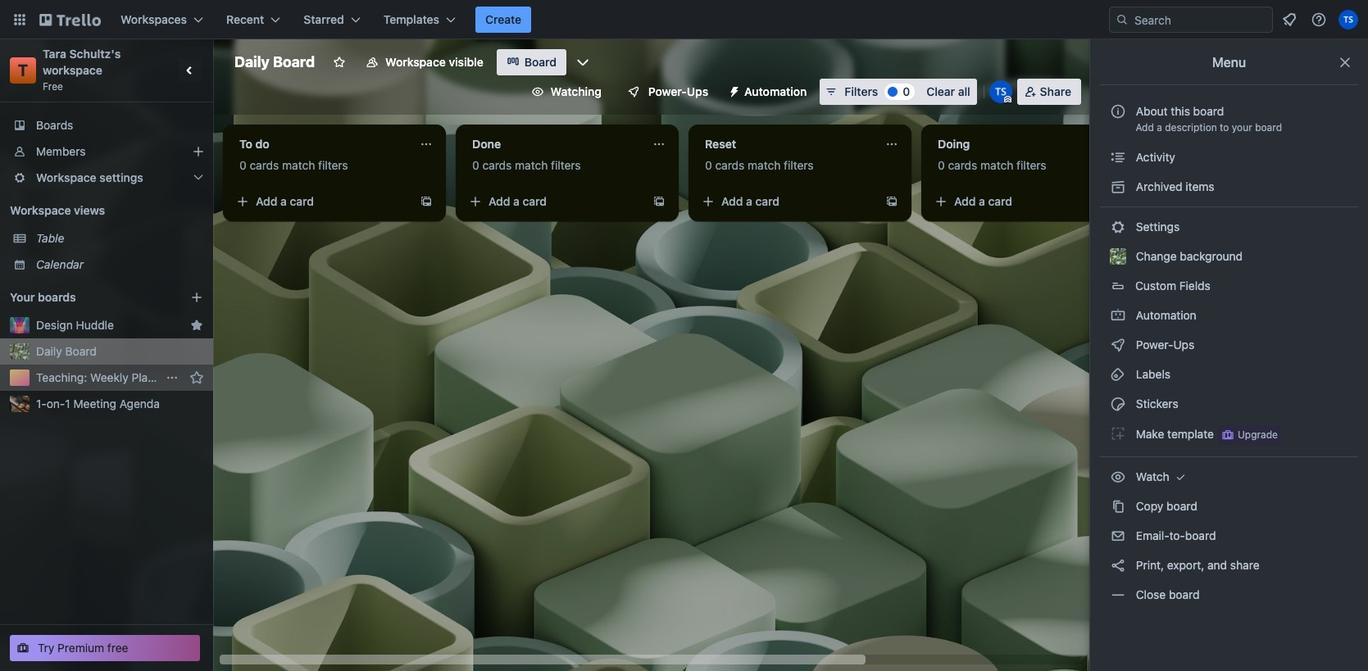 Task type: describe. For each thing, give the bounding box(es) containing it.
sm image for settings
[[1111, 219, 1127, 235]]

export,
[[1168, 559, 1205, 572]]

1-on-1 meeting agenda link
[[36, 396, 203, 413]]

ups inside 'button'
[[687, 84, 709, 98]]

sm image inside the automation button
[[722, 79, 745, 102]]

a for 1st add a card button from the right
[[979, 194, 986, 208]]

meeting
[[73, 397, 116, 411]]

workspaces button
[[111, 7, 213, 33]]

create from template… image for second add a card button from right
[[886, 195, 899, 208]]

create from template… image
[[420, 195, 433, 208]]

filters
[[845, 84, 879, 98]]

sm image for watch
[[1111, 469, 1127, 486]]

tara schultz's workspace link
[[43, 47, 124, 77]]

members
[[36, 144, 86, 158]]

tara schultz's workspace free
[[43, 47, 124, 93]]

create button
[[476, 7, 532, 33]]

automation inside 'link'
[[1133, 308, 1197, 322]]

free
[[107, 641, 128, 655]]

settings link
[[1101, 214, 1359, 240]]

power-ups link
[[1101, 332, 1359, 358]]

watching button
[[521, 79, 612, 105]]

to do
[[239, 137, 270, 151]]

this
[[1172, 104, 1191, 118]]

1 add a card button from the left
[[230, 189, 413, 215]]

all
[[959, 84, 971, 98]]

teaching: weekly planning
[[36, 371, 177, 385]]

add for 1st add a card button from the right
[[955, 194, 976, 208]]

activity
[[1133, 150, 1176, 164]]

1-
[[36, 397, 47, 411]]

workspace for workspace visible
[[386, 55, 446, 69]]

weekly
[[90, 371, 129, 385]]

a for second add a card button from right
[[746, 194, 753, 208]]

1 horizontal spatial ups
[[1174, 338, 1195, 352]]

sm image for make template
[[1111, 426, 1127, 442]]

a inside about this board add a description to your board
[[1157, 121, 1163, 134]]

table
[[36, 231, 64, 245]]

sm image for archived items
[[1111, 179, 1127, 195]]

make
[[1137, 427, 1165, 441]]

custom
[[1136, 279, 1177, 293]]

members link
[[0, 139, 213, 165]]

recent button
[[217, 7, 291, 33]]

templates
[[384, 12, 440, 26]]

activity link
[[1101, 144, 1359, 171]]

copy
[[1137, 499, 1164, 513]]

email-to-board link
[[1101, 523, 1359, 550]]

to
[[239, 137, 253, 151]]

board up to-
[[1167, 499, 1198, 513]]

1 vertical spatial daily board
[[36, 344, 97, 358]]

your boards with 4 items element
[[10, 288, 166, 308]]

print, export, and share
[[1133, 559, 1260, 572]]

custom fields button
[[1101, 273, 1359, 299]]

0 notifications image
[[1280, 10, 1300, 30]]

upgrade button
[[1219, 426, 1282, 445]]

watch link
[[1101, 464, 1359, 490]]

sm image for print, export, and share
[[1111, 558, 1127, 574]]

free
[[43, 80, 63, 93]]

change background
[[1133, 249, 1243, 263]]

stickers
[[1133, 397, 1179, 411]]

labels
[[1133, 367, 1171, 381]]

power- inside 'button'
[[649, 84, 687, 98]]

sm image for close board
[[1111, 587, 1127, 604]]

archived items
[[1133, 180, 1215, 194]]

automation link
[[1101, 303, 1359, 329]]

on-
[[47, 397, 65, 411]]

close board
[[1133, 588, 1200, 602]]

0 cards match filters for reset
[[705, 158, 814, 172]]

Board name text field
[[226, 49, 323, 75]]

add a card for second add a card button from right
[[722, 194, 780, 208]]

to-
[[1170, 529, 1186, 543]]

change
[[1137, 249, 1177, 263]]

stickers link
[[1101, 391, 1359, 417]]

settings
[[99, 171, 143, 185]]

archived items link
[[1101, 174, 1359, 200]]

clear all
[[927, 84, 971, 98]]

filters inside doing 0 cards match filters
[[1017, 158, 1047, 172]]

do
[[256, 137, 270, 151]]

0 inside doing 0 cards match filters
[[938, 158, 945, 172]]

board up to
[[1194, 104, 1225, 118]]

Reset text field
[[696, 131, 876, 157]]

0 for reset
[[705, 158, 712, 172]]

design huddle link
[[36, 317, 184, 334]]

Done text field
[[463, 131, 643, 157]]

add a card for 1st add a card button from the right
[[955, 194, 1013, 208]]

doing
[[938, 137, 971, 151]]

card for second add a card button
[[523, 194, 547, 208]]

teaching: weekly planning link
[[36, 370, 177, 386]]

1 horizontal spatial power-ups
[[1133, 338, 1198, 352]]

0 cards match filters for done
[[472, 158, 581, 172]]

settings
[[1133, 220, 1180, 234]]

template
[[1168, 427, 1215, 441]]

email-to-board
[[1133, 529, 1217, 543]]

board link
[[497, 49, 567, 75]]

share button
[[1018, 79, 1082, 105]]

recent
[[226, 12, 264, 26]]

card for 1st add a card button from left
[[290, 194, 314, 208]]

to
[[1220, 121, 1230, 134]]

calendar
[[36, 258, 84, 271]]

watching
[[551, 84, 602, 98]]

open information menu image
[[1311, 11, 1328, 28]]

add board image
[[190, 291, 203, 304]]

clear all button
[[920, 79, 977, 105]]

add for second add a card button from right
[[722, 194, 743, 208]]

starred button
[[294, 7, 370, 33]]

workspace
[[43, 63, 103, 77]]

add a card for 1st add a card button from left
[[256, 194, 314, 208]]

labels link
[[1101, 362, 1359, 388]]

done
[[472, 137, 501, 151]]

match inside doing 0 cards match filters
[[981, 158, 1014, 172]]

huddle
[[76, 318, 114, 332]]



Task type: locate. For each thing, give the bounding box(es) containing it.
1 filters from the left
[[318, 158, 348, 172]]

your boards
[[10, 290, 76, 304]]

custom fields
[[1136, 279, 1211, 293]]

0 horizontal spatial power-
[[649, 84, 687, 98]]

add down reset
[[722, 194, 743, 208]]

0 vertical spatial daily board
[[235, 53, 315, 71]]

card down to do 'text field'
[[290, 194, 314, 208]]

0 horizontal spatial ups
[[687, 84, 709, 98]]

match for reset
[[748, 158, 781, 172]]

add inside about this board add a description to your board
[[1136, 121, 1155, 134]]

close board link
[[1101, 582, 1359, 609]]

3 cards from the left
[[716, 158, 745, 172]]

workspace settings button
[[0, 165, 213, 191]]

share
[[1231, 559, 1260, 572]]

0 cards match filters for to do
[[239, 158, 348, 172]]

2 cards from the left
[[483, 158, 512, 172]]

about this board add a description to your board
[[1136, 104, 1283, 134]]

1 match from the left
[[282, 158, 315, 172]]

primary element
[[0, 0, 1369, 39]]

sm image inside 'archived items' link
[[1111, 179, 1127, 195]]

add down the done
[[489, 194, 511, 208]]

4 add a card button from the left
[[928, 189, 1112, 215]]

board down design huddle
[[65, 344, 97, 358]]

2 card from the left
[[523, 194, 547, 208]]

0 for done
[[472, 158, 480, 172]]

0 horizontal spatial daily board
[[36, 344, 97, 358]]

share
[[1041, 84, 1072, 98]]

clear
[[927, 84, 956, 98]]

1 vertical spatial power-ups
[[1133, 338, 1198, 352]]

ups down automation 'link'
[[1174, 338, 1195, 352]]

1 horizontal spatial create from template… image
[[886, 195, 899, 208]]

sm image inside automation 'link'
[[1111, 308, 1127, 324]]

add a card down doing 0 cards match filters at the top right
[[955, 194, 1013, 208]]

2 add a card button from the left
[[463, 189, 646, 215]]

0 cards match filters down reset text box
[[705, 158, 814, 172]]

archived
[[1137, 180, 1183, 194]]

0 vertical spatial tara schultz (taraschultz7) image
[[1339, 10, 1359, 30]]

match for done
[[515, 158, 548, 172]]

workspace down templates popup button
[[386, 55, 446, 69]]

try premium free button
[[10, 636, 200, 662]]

match down to do 'text field'
[[282, 158, 315, 172]]

print,
[[1137, 559, 1165, 572]]

add a card for second add a card button
[[489, 194, 547, 208]]

cards down the done
[[483, 158, 512, 172]]

match down reset text box
[[748, 158, 781, 172]]

daily board inside 'board name' text box
[[235, 53, 315, 71]]

ups up reset
[[687, 84, 709, 98]]

sm image for activity
[[1111, 149, 1127, 166]]

cards inside doing 0 cards match filters
[[948, 158, 978, 172]]

1 create from template… image from the left
[[653, 195, 666, 208]]

cards
[[250, 158, 279, 172], [483, 158, 512, 172], [716, 158, 745, 172], [948, 158, 978, 172]]

1 card from the left
[[290, 194, 314, 208]]

3 match from the left
[[748, 158, 781, 172]]

Search field
[[1129, 7, 1273, 32]]

fields
[[1180, 279, 1211, 293]]

0 cards match filters
[[239, 158, 348, 172], [472, 158, 581, 172], [705, 158, 814, 172]]

workspace inside dropdown button
[[36, 171, 96, 185]]

daily board
[[235, 53, 315, 71], [36, 344, 97, 358]]

copy board link
[[1101, 494, 1359, 520]]

search image
[[1116, 13, 1129, 26]]

power-ups inside 'button'
[[649, 84, 709, 98]]

0 horizontal spatial board
[[65, 344, 97, 358]]

a
[[1157, 121, 1163, 134], [281, 194, 287, 208], [514, 194, 520, 208], [746, 194, 753, 208], [979, 194, 986, 208]]

a for second add a card button
[[514, 194, 520, 208]]

power-ups up reset
[[649, 84, 709, 98]]

cards for to do
[[250, 158, 279, 172]]

print, export, and share link
[[1101, 553, 1359, 579]]

workspace inside button
[[386, 55, 446, 69]]

sm image inside email-to-board link
[[1111, 528, 1127, 545]]

filters down doing 'text field' on the top right
[[1017, 158, 1047, 172]]

sm image inside print, export, and share link
[[1111, 558, 1127, 574]]

automation button
[[722, 79, 817, 105]]

add down 'do'
[[256, 194, 278, 208]]

a down to do 'text field'
[[281, 194, 287, 208]]

3 0 cards match filters from the left
[[705, 158, 814, 172]]

0 horizontal spatial tara schultz (taraschultz7) image
[[990, 80, 1013, 103]]

2 vertical spatial workspace
[[10, 203, 71, 217]]

starred
[[304, 12, 344, 26]]

3 add a card button from the left
[[696, 189, 879, 215]]

1 vertical spatial tara schultz (taraschultz7) image
[[990, 80, 1013, 103]]

filters down done text box
[[551, 158, 581, 172]]

1 cards from the left
[[250, 158, 279, 172]]

your
[[10, 290, 35, 304]]

filters down reset text box
[[784, 158, 814, 172]]

0 vertical spatial automation
[[745, 84, 807, 98]]

reset
[[705, 137, 737, 151]]

sm image inside 'labels' link
[[1111, 367, 1127, 383]]

0 cards match filters down done text box
[[472, 158, 581, 172]]

copy board
[[1133, 499, 1198, 513]]

2 0 cards match filters from the left
[[472, 158, 581, 172]]

board right your
[[1256, 121, 1283, 134]]

tara schultz (taraschultz7) image
[[1339, 10, 1359, 30], [990, 80, 1013, 103]]

power- down primary element
[[649, 84, 687, 98]]

1-on-1 meeting agenda
[[36, 397, 160, 411]]

0 for to do
[[239, 158, 247, 172]]

4 match from the left
[[981, 158, 1014, 172]]

1 0 cards match filters from the left
[[239, 158, 348, 172]]

3 filters from the left
[[784, 158, 814, 172]]

sm image inside power-ups link
[[1111, 337, 1127, 353]]

4 add a card from the left
[[955, 194, 1013, 208]]

0 horizontal spatial power-ups
[[649, 84, 709, 98]]

0 down to
[[239, 158, 247, 172]]

add down doing 0 cards match filters at the top right
[[955, 194, 976, 208]]

a down done text box
[[514, 194, 520, 208]]

daily down design
[[36, 344, 62, 358]]

1 horizontal spatial daily
[[235, 53, 270, 71]]

0 horizontal spatial create from template… image
[[653, 195, 666, 208]]

0 horizontal spatial 0 cards match filters
[[239, 158, 348, 172]]

filters for to do
[[318, 158, 348, 172]]

add a card button down doing 0 cards match filters at the top right
[[928, 189, 1112, 215]]

card down done text box
[[523, 194, 547, 208]]

description
[[1166, 121, 1218, 134]]

filters for done
[[551, 158, 581, 172]]

sm image for power-ups
[[1111, 337, 1127, 353]]

match for to do
[[282, 158, 315, 172]]

workspaces
[[121, 12, 187, 26]]

t
[[18, 61, 28, 80]]

workspace visible button
[[356, 49, 494, 75]]

0 left clear
[[903, 84, 911, 98]]

workspace down members
[[36, 171, 96, 185]]

4 filters from the left
[[1017, 158, 1047, 172]]

workspace
[[386, 55, 446, 69], [36, 171, 96, 185], [10, 203, 71, 217]]

a down reset text box
[[746, 194, 753, 208]]

1 horizontal spatial power-
[[1137, 338, 1174, 352]]

0 horizontal spatial daily
[[36, 344, 62, 358]]

sm image for automation
[[1111, 308, 1127, 324]]

0 down doing
[[938, 158, 945, 172]]

sm image inside the watch link
[[1111, 469, 1127, 486]]

automation down custom fields
[[1133, 308, 1197, 322]]

1 horizontal spatial board
[[273, 53, 315, 71]]

board up watching button
[[525, 55, 557, 69]]

0 horizontal spatial automation
[[745, 84, 807, 98]]

sm image inside stickers link
[[1111, 396, 1127, 413]]

filters for reset
[[784, 158, 814, 172]]

2 match from the left
[[515, 158, 548, 172]]

agenda
[[120, 397, 160, 411]]

match
[[282, 158, 315, 172], [515, 158, 548, 172], [748, 158, 781, 172], [981, 158, 1014, 172]]

sm image for email-to-board
[[1111, 528, 1127, 545]]

sm image inside activity link
[[1111, 149, 1127, 166]]

daily board link
[[36, 344, 203, 360]]

a down about
[[1157, 121, 1163, 134]]

2 create from template… image from the left
[[886, 195, 899, 208]]

cards for reset
[[716, 158, 745, 172]]

close
[[1137, 588, 1166, 602]]

planning
[[132, 371, 177, 385]]

1 vertical spatial automation
[[1133, 308, 1197, 322]]

2 filters from the left
[[551, 158, 581, 172]]

1 vertical spatial daily
[[36, 344, 62, 358]]

card for second add a card button from right
[[756, 194, 780, 208]]

1 horizontal spatial daily board
[[235, 53, 315, 71]]

menu
[[1213, 55, 1247, 70]]

1 horizontal spatial tara schultz (taraschultz7) image
[[1339, 10, 1359, 30]]

a down doing 0 cards match filters at the top right
[[979, 194, 986, 208]]

boards
[[38, 290, 76, 304]]

0 vertical spatial power-ups
[[649, 84, 709, 98]]

about
[[1137, 104, 1168, 118]]

board actions menu image
[[166, 372, 179, 385]]

workspace up table
[[10, 203, 71, 217]]

match down doing 'text field' on the top right
[[981, 158, 1014, 172]]

tara schultz (taraschultz7) image right the "all"
[[990, 80, 1013, 103]]

daily inside 'board name' text box
[[235, 53, 270, 71]]

templates button
[[374, 7, 466, 33]]

board down export,
[[1170, 588, 1200, 602]]

try premium free
[[38, 641, 128, 655]]

power-ups up labels
[[1133, 338, 1198, 352]]

1 vertical spatial power-
[[1137, 338, 1174, 352]]

workspace for workspace settings
[[36, 171, 96, 185]]

email-
[[1137, 529, 1170, 543]]

sm image inside the watch link
[[1173, 469, 1190, 486]]

sm image for stickers
[[1111, 396, 1127, 413]]

workspace for workspace views
[[10, 203, 71, 217]]

add for second add a card button
[[489, 194, 511, 208]]

add a card down the done
[[489, 194, 547, 208]]

4 card from the left
[[989, 194, 1013, 208]]

3 add a card from the left
[[722, 194, 780, 208]]

2 horizontal spatial board
[[525, 55, 557, 69]]

workspace visible
[[386, 55, 484, 69]]

sm image inside 'copy board' link
[[1111, 499, 1127, 515]]

board
[[1194, 104, 1225, 118], [1256, 121, 1283, 134], [1167, 499, 1198, 513], [1186, 529, 1217, 543], [1170, 588, 1200, 602]]

daily board down recent dropdown button
[[235, 53, 315, 71]]

0 vertical spatial workspace
[[386, 55, 446, 69]]

1 vertical spatial workspace
[[36, 171, 96, 185]]

add a card button down done text box
[[463, 189, 646, 215]]

sm image inside settings link
[[1111, 219, 1127, 235]]

power-
[[649, 84, 687, 98], [1137, 338, 1174, 352]]

star icon image
[[190, 372, 203, 385]]

0 cards match filters down to do 'text field'
[[239, 158, 348, 172]]

workspace settings
[[36, 171, 143, 185]]

add a card down 'do'
[[256, 194, 314, 208]]

sm image inside close board link
[[1111, 587, 1127, 604]]

create from template… image for second add a card button
[[653, 195, 666, 208]]

add for 1st add a card button from left
[[256, 194, 278, 208]]

tara schultz (taraschultz7) image right open information menu icon
[[1339, 10, 1359, 30]]

schultz's
[[69, 47, 121, 61]]

3 card from the left
[[756, 194, 780, 208]]

cards for done
[[483, 158, 512, 172]]

cards down reset
[[716, 158, 745, 172]]

this member is an admin of this board. image
[[1004, 96, 1012, 103]]

daily board up teaching:
[[36, 344, 97, 358]]

0 down reset
[[705, 158, 712, 172]]

automation inside button
[[745, 84, 807, 98]]

power-ups button
[[616, 79, 719, 105]]

customize views image
[[575, 54, 591, 71]]

back to home image
[[39, 7, 101, 33]]

boards
[[36, 118, 73, 132]]

1 horizontal spatial automation
[[1133, 308, 1197, 322]]

watch
[[1133, 470, 1173, 484]]

cards down 'do'
[[250, 158, 279, 172]]

create from template… image
[[653, 195, 666, 208], [886, 195, 899, 208]]

add down about
[[1136, 121, 1155, 134]]

your
[[1233, 121, 1253, 134]]

add a card
[[256, 194, 314, 208], [489, 194, 547, 208], [722, 194, 780, 208], [955, 194, 1013, 208]]

2 add a card from the left
[[489, 194, 547, 208]]

design huddle
[[36, 318, 114, 332]]

0 vertical spatial ups
[[687, 84, 709, 98]]

1 horizontal spatial 0 cards match filters
[[472, 158, 581, 172]]

1 add a card from the left
[[256, 194, 314, 208]]

star or unstar board image
[[333, 56, 346, 69]]

board inside daily board link
[[65, 344, 97, 358]]

workspace views
[[10, 203, 105, 217]]

card for 1st add a card button from the right
[[989, 194, 1013, 208]]

2 horizontal spatial 0 cards match filters
[[705, 158, 814, 172]]

Doing text field
[[928, 131, 1109, 157]]

0
[[903, 84, 911, 98], [239, 158, 247, 172], [472, 158, 480, 172], [705, 158, 712, 172], [938, 158, 945, 172]]

design
[[36, 318, 73, 332]]

filters down to do 'text field'
[[318, 158, 348, 172]]

daily down recent dropdown button
[[235, 53, 270, 71]]

1
[[65, 397, 70, 411]]

To do text field
[[230, 131, 410, 157]]

match down done text box
[[515, 158, 548, 172]]

board left star or unstar board image
[[273, 53, 315, 71]]

tara
[[43, 47, 66, 61]]

a for 1st add a card button from left
[[281, 194, 287, 208]]

starred icon image
[[190, 319, 203, 332]]

automation up reset text box
[[745, 84, 807, 98]]

0 vertical spatial daily
[[235, 53, 270, 71]]

cards down doing
[[948, 158, 978, 172]]

sm image for labels
[[1111, 367, 1127, 383]]

0 vertical spatial power-
[[649, 84, 687, 98]]

sm image
[[1111, 219, 1127, 235], [1111, 308, 1127, 324], [1111, 367, 1127, 383], [1111, 396, 1127, 413], [1111, 426, 1127, 442], [1173, 469, 1190, 486], [1111, 499, 1127, 515]]

ups
[[687, 84, 709, 98], [1174, 338, 1195, 352]]

change background link
[[1101, 244, 1359, 270]]

add a card down reset
[[722, 194, 780, 208]]

and
[[1208, 559, 1228, 572]]

4 cards from the left
[[948, 158, 978, 172]]

1 vertical spatial ups
[[1174, 338, 1195, 352]]

upgrade
[[1238, 429, 1279, 441]]

0 down the done
[[472, 158, 480, 172]]

visible
[[449, 55, 484, 69]]

workspace navigation collapse icon image
[[179, 59, 202, 82]]

filters
[[318, 158, 348, 172], [551, 158, 581, 172], [784, 158, 814, 172], [1017, 158, 1047, 172]]

add a card button down to do 'text field'
[[230, 189, 413, 215]]

create
[[486, 12, 522, 26]]

sm image for copy board
[[1111, 499, 1127, 515]]

add a card button down reset text box
[[696, 189, 879, 215]]

try
[[38, 641, 54, 655]]

board up 'print, export, and share'
[[1186, 529, 1217, 543]]

add a card button
[[230, 189, 413, 215], [463, 189, 646, 215], [696, 189, 879, 215], [928, 189, 1112, 215]]

calendar link
[[36, 257, 203, 273]]

card down reset text box
[[756, 194, 780, 208]]

sm image
[[722, 79, 745, 102], [1111, 149, 1127, 166], [1111, 179, 1127, 195], [1111, 337, 1127, 353], [1111, 469, 1127, 486], [1111, 528, 1127, 545], [1111, 558, 1127, 574], [1111, 587, 1127, 604]]

power- up labels
[[1137, 338, 1174, 352]]

board inside board link
[[525, 55, 557, 69]]

card down doing 0 cards match filters at the top right
[[989, 194, 1013, 208]]

board inside 'board name' text box
[[273, 53, 315, 71]]



Task type: vqa. For each thing, say whether or not it's contained in the screenshot.
sm icon associated with Settings
yes



